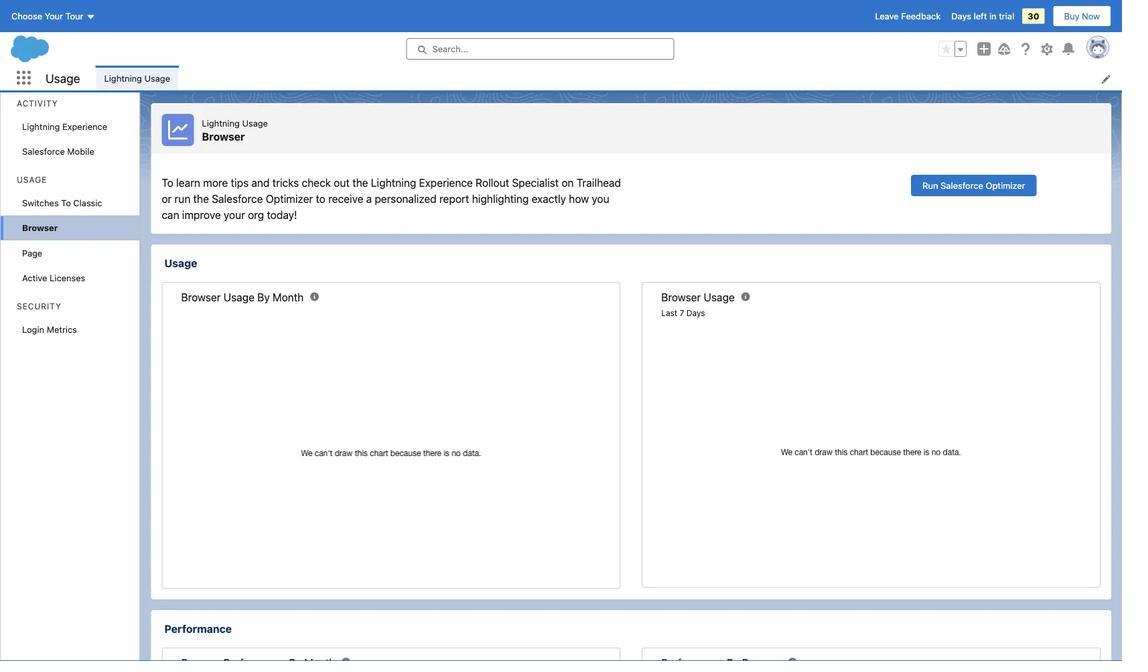 Task type: locate. For each thing, give the bounding box(es) containing it.
choose your tour button
[[11, 5, 96, 27]]

1 vertical spatial experience
[[419, 177, 473, 189]]

0 horizontal spatial days
[[687, 309, 706, 318]]

mobile
[[67, 146, 94, 157]]

0 vertical spatial to
[[162, 177, 173, 189]]

salesforce right run on the top of the page
[[941, 181, 984, 191]]

choose
[[11, 11, 42, 21]]

and
[[252, 177, 270, 189]]

can
[[162, 209, 179, 222]]

salesforce down lightning experience
[[22, 146, 65, 157]]

to up or
[[162, 177, 173, 189]]

your
[[45, 11, 63, 21]]

lightning
[[104, 73, 142, 83], [202, 118, 240, 128], [22, 121, 60, 131], [371, 177, 417, 189]]

lightning inside lightning usage browser
[[202, 118, 240, 128]]

1 horizontal spatial days
[[952, 11, 972, 21]]

1 vertical spatial salesforce
[[941, 181, 984, 191]]

optimizer
[[987, 181, 1026, 191], [266, 193, 313, 205]]

run
[[175, 193, 191, 205]]

0 horizontal spatial to
[[61, 198, 71, 208]]

usage up lightning usage logo
[[144, 73, 170, 83]]

lightning usage list
[[96, 66, 1123, 91]]

usage up and at the left of the page
[[242, 118, 268, 128]]

experience up report
[[419, 177, 473, 189]]

1 horizontal spatial optimizer
[[987, 181, 1026, 191]]

0 horizontal spatial experience
[[62, 121, 107, 131]]

0 vertical spatial the
[[353, 177, 368, 189]]

days left left
[[952, 11, 972, 21]]

7
[[680, 309, 685, 318]]

improve
[[182, 209, 221, 222]]

lightning usage
[[104, 73, 170, 83]]

optimizer inside to learn more tips and tricks check out the lightning experience rollout specialist on trailhead or run the                      salesforce optimizer to receive a personalized report highlighting exactly how you can improve your org today!
[[266, 193, 313, 205]]

login
[[22, 324, 44, 335]]

salesforce
[[22, 146, 65, 157], [941, 181, 984, 191], [212, 193, 263, 205]]

run
[[923, 181, 939, 191]]

lightning for lightning usage browser
[[202, 118, 240, 128]]

browser for browser usage by month
[[181, 291, 221, 304]]

usage
[[46, 71, 80, 85], [144, 73, 170, 83], [242, 118, 268, 128], [17, 175, 47, 185], [165, 257, 197, 270], [224, 291, 255, 304], [704, 291, 735, 304]]

by
[[258, 291, 270, 304]]

the
[[353, 177, 368, 189], [193, 193, 209, 205]]

to learn more tips and tricks check out the lightning experience rollout specialist on trailhead or run the                      salesforce optimizer to receive a personalized report highlighting exactly how you can improve your org today!
[[162, 177, 621, 222]]

the up a
[[353, 177, 368, 189]]

page
[[22, 248, 42, 258]]

metrics
[[47, 324, 77, 335]]

2 horizontal spatial salesforce
[[941, 181, 984, 191]]

days
[[952, 11, 972, 21], [687, 309, 706, 318]]

leave feedback
[[876, 11, 941, 21]]

1 horizontal spatial to
[[162, 177, 173, 189]]

last
[[662, 309, 678, 318]]

licenses
[[50, 273, 85, 283]]

report
[[440, 193, 470, 205]]

1 vertical spatial the
[[193, 193, 209, 205]]

usage up activity at the top of page
[[46, 71, 80, 85]]

switches
[[22, 198, 59, 208]]

0 vertical spatial salesforce
[[22, 146, 65, 157]]

browser inside lightning usage browser
[[202, 130, 245, 143]]

0 horizontal spatial optimizer
[[266, 193, 313, 205]]

personalized
[[375, 193, 437, 205]]

lightning inside to learn more tips and tricks check out the lightning experience rollout specialist on trailhead or run the                      salesforce optimizer to receive a personalized report highlighting exactly how you can improve your org today!
[[371, 177, 417, 189]]

group
[[939, 41, 967, 57]]

browser
[[202, 130, 245, 143], [22, 223, 58, 233], [181, 291, 221, 304], [662, 291, 701, 304]]

to
[[162, 177, 173, 189], [61, 198, 71, 208]]

usage up switches
[[17, 175, 47, 185]]

lightning for lightning usage
[[104, 73, 142, 83]]

2 vertical spatial salesforce
[[212, 193, 263, 205]]

browser down switches
[[22, 223, 58, 233]]

experience up mobile at the top
[[62, 121, 107, 131]]

1 horizontal spatial experience
[[419, 177, 473, 189]]

experience
[[62, 121, 107, 131], [419, 177, 473, 189]]

the up improve
[[193, 193, 209, 205]]

browser right lightning usage logo
[[202, 130, 245, 143]]

to left classic
[[61, 198, 71, 208]]

usage inside lightning usage browser
[[242, 118, 268, 128]]

classic
[[73, 198, 102, 208]]

1 vertical spatial optimizer
[[266, 193, 313, 205]]

browser up the 7
[[662, 291, 701, 304]]

30
[[1029, 11, 1040, 21]]

days right the 7
[[687, 309, 706, 318]]

tricks
[[273, 177, 299, 189]]

1 horizontal spatial salesforce
[[212, 193, 263, 205]]

usage left by
[[224, 291, 255, 304]]

salesforce down tips
[[212, 193, 263, 205]]

browser left by
[[181, 291, 221, 304]]

trailhead
[[577, 177, 621, 189]]

salesforce inside run salesforce optimizer link
[[941, 181, 984, 191]]

lightning inside list
[[104, 73, 142, 83]]

rollout
[[476, 177, 510, 189]]

1 vertical spatial days
[[687, 309, 706, 318]]



Task type: vqa. For each thing, say whether or not it's contained in the screenshot.
Recently Viewed status on the top left of the page
no



Task type: describe. For each thing, give the bounding box(es) containing it.
to inside to learn more tips and tricks check out the lightning experience rollout specialist on trailhead or run the                      salesforce optimizer to receive a personalized report highlighting exactly how you can improve your org today!
[[162, 177, 173, 189]]

run salesforce optimizer link
[[912, 175, 1037, 196]]

0 horizontal spatial the
[[193, 193, 209, 205]]

today!
[[267, 209, 297, 222]]

1 horizontal spatial the
[[353, 177, 368, 189]]

performance
[[165, 623, 232, 636]]

tour
[[65, 11, 83, 21]]

lightning usage browser
[[202, 118, 268, 143]]

salesforce inside to learn more tips and tricks check out the lightning experience rollout specialist on trailhead or run the                      salesforce optimizer to receive a personalized report highlighting exactly how you can improve your org today!
[[212, 193, 263, 205]]

more
[[203, 177, 228, 189]]

in
[[990, 11, 997, 21]]

trial
[[1000, 11, 1015, 21]]

search... button
[[407, 38, 675, 60]]

buy now button
[[1054, 5, 1112, 27]]

exactly
[[532, 193, 567, 205]]

0 horizontal spatial salesforce
[[22, 146, 65, 157]]

security
[[17, 302, 62, 311]]

or
[[162, 193, 172, 205]]

feedback
[[902, 11, 941, 21]]

highlighting
[[472, 193, 529, 205]]

org
[[248, 209, 264, 222]]

days left in trial
[[952, 11, 1015, 21]]

specialist
[[512, 177, 559, 189]]

left
[[974, 11, 988, 21]]

leave
[[876, 11, 899, 21]]

lightning for lightning experience
[[22, 121, 60, 131]]

browser for browser
[[22, 223, 58, 233]]

out
[[334, 177, 350, 189]]

month
[[273, 291, 304, 304]]

your
[[224, 209, 245, 222]]

to
[[316, 193, 326, 205]]

1 vertical spatial to
[[61, 198, 71, 208]]

leave feedback link
[[876, 11, 941, 21]]

usage up "last 7 days" at the right
[[704, 291, 735, 304]]

salesforce mobile
[[22, 146, 94, 157]]

lightning usage logo image
[[162, 114, 194, 146]]

how
[[569, 193, 589, 205]]

a
[[366, 193, 372, 205]]

now
[[1083, 11, 1101, 21]]

you
[[592, 193, 610, 205]]

last 7 days
[[662, 309, 706, 318]]

buy
[[1065, 11, 1080, 21]]

lightning experience
[[22, 121, 107, 131]]

activity
[[17, 99, 58, 108]]

0 vertical spatial experience
[[62, 121, 107, 131]]

0 vertical spatial optimizer
[[987, 181, 1026, 191]]

usage down the can
[[165, 257, 197, 270]]

usage inside list
[[144, 73, 170, 83]]

search...
[[433, 44, 469, 54]]

active licenses
[[22, 273, 85, 283]]

buy now
[[1065, 11, 1101, 21]]

active
[[22, 273, 47, 283]]

lightning usage link
[[96, 66, 178, 91]]

on
[[562, 177, 574, 189]]

check
[[302, 177, 331, 189]]

login metrics
[[22, 324, 77, 335]]

experience inside to learn more tips and tricks check out the lightning experience rollout specialist on trailhead or run the                      salesforce optimizer to receive a personalized report highlighting exactly how you can improve your org today!
[[419, 177, 473, 189]]

receive
[[329, 193, 364, 205]]

run salesforce optimizer
[[923, 181, 1026, 191]]

browser for browser usage
[[662, 291, 701, 304]]

0 vertical spatial days
[[952, 11, 972, 21]]

learn
[[176, 177, 200, 189]]

browser usage
[[662, 291, 735, 304]]

switches to classic
[[22, 198, 102, 208]]

choose your tour
[[11, 11, 83, 21]]

browser usage by month
[[181, 291, 304, 304]]

tips
[[231, 177, 249, 189]]



